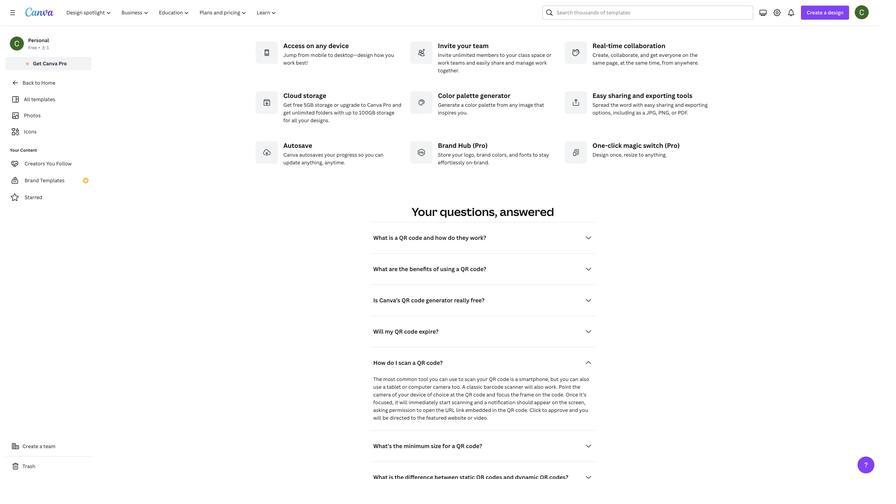 Task type: describe. For each thing, give the bounding box(es) containing it.
team for a
[[43, 443, 55, 450]]

0 vertical spatial sharing
[[608, 91, 631, 100]]

color
[[465, 102, 477, 108]]

a left design
[[824, 9, 827, 16]]

2 vertical spatial storage
[[377, 109, 394, 116]]

click
[[530, 407, 541, 414]]

so
[[358, 151, 364, 158]]

get canva pro
[[33, 60, 67, 67]]

the up 'featured'
[[436, 407, 444, 414]]

1 vertical spatial storage
[[315, 102, 333, 108]]

the up once
[[573, 384, 581, 390]]

is
[[373, 297, 378, 304]]

to inside "brand hub (pro) store your logo, brand colors, and fonts to stay effortlessly on-brand."
[[533, 151, 538, 158]]

easy
[[645, 102, 655, 108]]

from inside color palette generator generate a color palette from any image that inspires you.
[[497, 102, 508, 108]]

to down immediately
[[417, 407, 422, 414]]

0 vertical spatial camera
[[433, 384, 451, 390]]

your up directly
[[644, 0, 655, 0]]

or down common
[[402, 384, 407, 390]]

home
[[41, 79, 55, 86]]

and up embedded
[[474, 399, 483, 406]]

what's the minimum size for a qr code?
[[373, 442, 482, 450]]

3 work from the left
[[536, 59, 547, 66]]

your left class
[[506, 52, 517, 58]]

the down scanner at bottom right
[[511, 392, 519, 398]]

resize
[[624, 151, 638, 158]]

any inside color palette generator generate a color palette from any image that inspires you.
[[509, 102, 518, 108]]

and up pdf. in the top of the page
[[675, 102, 684, 108]]

my
[[385, 328, 393, 336]]

you.
[[458, 109, 468, 116]]

how
[[373, 359, 386, 367]]

canva for get
[[43, 60, 58, 67]]

the down open
[[417, 415, 425, 421]]

and inside the real-time collaboration create, collaborate, and get everyone on the same page, at the same time, from anywhere.
[[640, 52, 649, 58]]

1 horizontal spatial can
[[439, 376, 448, 383]]

on up approve
[[552, 399, 558, 406]]

clients'
[[593, 1, 610, 8]]

to right up
[[353, 109, 358, 116]]

easily
[[477, 59, 490, 66]]

folders
[[316, 109, 333, 116]]

brand templates link
[[6, 174, 91, 188]]

and down barcode
[[487, 392, 496, 398]]

Search search field
[[557, 6, 749, 19]]

focus
[[497, 392, 510, 398]]

back
[[22, 79, 34, 86]]

get inside cloud storage get free 5gb storage or upgrade to canva pro and get unlimited folders with up to 100gb storage for all your designs.
[[283, 102, 292, 108]]

2 vertical spatial will
[[373, 415, 381, 421]]

scanning
[[452, 399, 473, 406]]

back to home link
[[6, 76, 91, 90]]

access on any device image
[[255, 41, 278, 64]]

personal
[[28, 37, 49, 44]]

work for invite
[[438, 59, 449, 66]]

one-click magic switch (pro) image
[[565, 141, 587, 164]]

to inside invite your team invite unlimited members to your class space or work teams and easily share and manage work together.
[[500, 52, 505, 58]]

follow
[[56, 160, 72, 167]]

to up a
[[459, 376, 464, 383]]

what's the minimum size for a qr code? button
[[371, 439, 596, 453]]

on-
[[466, 159, 474, 166]]

you right the tool
[[429, 376, 438, 383]]

it
[[395, 399, 398, 406]]

1 vertical spatial will
[[400, 399, 408, 406]]

scanner
[[505, 384, 524, 390]]

anywhere.
[[675, 59, 699, 66]]

you down screen,
[[580, 407, 588, 414]]

pro inside cloud storage get free 5gb storage or upgrade to canva pro and get unlimited folders with up to 100gb storage for all your designs.
[[383, 102, 391, 108]]

free
[[293, 102, 303, 108]]

stay
[[539, 151, 549, 158]]

a
[[462, 384, 466, 390]]

of inside dropdown button
[[433, 265, 439, 273]]

code inside what is a qr code and how do they work? dropdown button
[[409, 234, 422, 242]]

classic
[[467, 384, 483, 390]]

the up scanning
[[456, 392, 464, 398]]

featured
[[426, 415, 447, 421]]

100gb
[[359, 109, 376, 116]]

be
[[383, 415, 389, 421]]

1 vertical spatial also
[[534, 384, 544, 390]]

and down screen,
[[569, 407, 578, 414]]

what are the benefits of using a qr code?
[[373, 265, 486, 273]]

at inside the most common tool you can use to scan your qr code is a smartphone, but you can also use a tablet or computer camera too. a classic barcode scanner will also work. point the camera of your device of choice at the qr code and focus the frame on the code. once it's focused, it will immediately start scanning and a notification should appear on the screen, asking permission to open the url link embedded in the qr code. click to approve and you will be directed to the featured website or video.
[[450, 392, 455, 398]]

store
[[438, 151, 451, 158]]

code inside is canva's qr code generator really free? dropdown button
[[411, 297, 425, 304]]

the right in
[[498, 407, 506, 414]]

your up it at the left of the page
[[398, 392, 409, 398]]

everyone
[[659, 52, 681, 58]]

are
[[389, 265, 398, 273]]

the up approve
[[559, 399, 567, 406]]

up
[[345, 109, 352, 116]]

all
[[292, 117, 297, 124]]

or inside easy sharing and exporting tools spread the word with easy sharing and exporting options, including as a jpg, png, or pdf.
[[672, 109, 677, 116]]

anything,
[[301, 159, 324, 166]]

1 vertical spatial code?
[[427, 359, 443, 367]]

is inside what is a qr code and how do they work? dropdown button
[[389, 234, 393, 242]]

the inside easy sharing and exporting tools spread the word with easy sharing and exporting options, including as a jpg, png, or pdf.
[[611, 102, 619, 108]]

the
[[373, 376, 382, 383]]

0 vertical spatial storage
[[303, 91, 326, 100]]

size
[[431, 442, 441, 450]]

get inside cloud storage get free 5gb storage or upgrade to canva pro and get unlimited folders with up to 100gb storage for all your designs.
[[283, 109, 291, 116]]

all templates
[[24, 96, 55, 103]]

do inside what is a qr code and how do they work? dropdown button
[[448, 234, 455, 242]]

code up barcode
[[497, 376, 509, 383]]

brand
[[477, 151, 491, 158]]

a inside color palette generator generate a color palette from any image that inspires you.
[[461, 102, 464, 108]]

create a team button
[[6, 440, 91, 454]]

create for create a design
[[807, 9, 823, 16]]

on up appear
[[535, 392, 541, 398]]

a right 'i'
[[413, 359, 416, 367]]

work.
[[545, 384, 558, 390]]

real-time collaboration image
[[565, 41, 587, 64]]

starred
[[25, 194, 42, 201]]

a down the most
[[383, 384, 386, 390]]

and inside "brand hub (pro) store your logo, brand colors, and fonts to stay effortlessly on-brand."
[[509, 151, 518, 158]]

will my qr code expire?
[[373, 328, 439, 336]]

1 same from the left
[[593, 59, 605, 66]]

options,
[[593, 109, 612, 116]]

the most common tool you can use to scan your qr code is a smartphone, but you can also use a tablet or computer camera too. a classic barcode scanner will also work. point the camera of your device of choice at the qr code and focus the frame on the code. once it's focused, it will immediately start scanning and a notification should appear on the screen, asking permission to open the url link embedded in the qr code. click to approve and you will be directed to the featured website or video.
[[373, 376, 589, 421]]

scan inside the most common tool you can use to scan your qr code is a smartphone, but you can also use a tablet or computer camera too. a classic barcode scanner will also work. point the camera of your device of choice at the qr code and focus the frame on the code. once it's focused, it will immediately start scanning and a notification should appear on the screen, asking permission to open the url link embedded in the qr code. click to approve and you will be directed to the featured website or video.
[[465, 376, 476, 383]]

starred link
[[6, 190, 91, 205]]

to right back
[[35, 79, 40, 86]]

free
[[28, 45, 37, 51]]

inspires
[[438, 109, 457, 116]]

0 vertical spatial exporting
[[646, 91, 676, 100]]

get inside button
[[33, 60, 41, 67]]

a inside easy sharing and exporting tools spread the word with easy sharing and exporting options, including as a jpg, png, or pdf.
[[643, 109, 645, 116]]

1 invite from the top
[[438, 41, 456, 50]]

1 vertical spatial camera
[[373, 392, 391, 398]]

free •
[[28, 45, 40, 51]]

design
[[593, 151, 609, 158]]

canva inside cloud storage get free 5gb storage or upgrade to canva pro and get unlimited folders with up to 100gb storage for all your designs.
[[367, 102, 382, 108]]

1 vertical spatial use
[[373, 384, 382, 390]]

common
[[397, 376, 417, 383]]

real-time collaboration create, collaborate, and get everyone on the same page, at the same time, from anywhere.
[[593, 41, 699, 66]]

generator inside dropdown button
[[426, 297, 453, 304]]

0 horizontal spatial code.
[[516, 407, 528, 414]]

should
[[517, 399, 533, 406]]

questions,
[[440, 204, 498, 219]]

asking
[[373, 407, 388, 414]]

invite your team image
[[410, 41, 432, 64]]

access on any device jump from mobile to desktop—design how you work best!
[[283, 41, 394, 66]]

to inside access on any device jump from mobile to desktop—design how you work best!
[[328, 52, 333, 58]]

to inside "one-click magic switch (pro) design once, resize to anything."
[[639, 151, 644, 158]]

your for your content
[[10, 147, 19, 153]]

or left video.
[[468, 415, 473, 421]]

immediately
[[409, 399, 438, 406]]

the up anywhere.
[[690, 52, 698, 58]]

creators you follow
[[25, 160, 72, 167]]

a inside button
[[39, 443, 42, 450]]

code inside will my qr code expire? dropdown button
[[404, 328, 418, 336]]

minimum
[[404, 442, 430, 450]]

autosave canva autosaves your progress so you can update anything, anytime.
[[283, 141, 384, 166]]

2 horizontal spatial will
[[525, 384, 533, 390]]

canva for autosave
[[283, 151, 298, 158]]

you inside autosave canva autosaves your progress so you can update anything, anytime.
[[365, 151, 374, 158]]

access
[[283, 41, 305, 50]]

your up classic
[[477, 376, 488, 383]]

frame
[[520, 392, 534, 398]]

with inside easy sharing and exporting tools spread the word with easy sharing and exporting options, including as a jpg, png, or pdf.
[[633, 102, 643, 108]]

time,
[[649, 59, 661, 66]]

and left the easily
[[466, 59, 475, 66]]

invite your team invite unlimited members to your class space or work teams and easily share and manage work together.
[[438, 41, 552, 74]]

team for your
[[473, 41, 489, 50]]

your inside cloud storage get free 5gb storage or upgrade to canva pro and get unlimited folders with up to 100gb storage for all your designs.
[[298, 117, 309, 124]]

all
[[24, 96, 30, 103]]

easy sharing and exporting tools spread the word with easy sharing and exporting options, including as a jpg, png, or pdf.
[[593, 91, 708, 116]]

and inside cloud storage get free 5gb storage or upgrade to canva pro and get unlimited folders with up to 100gb storage for all your designs.
[[393, 102, 401, 108]]

tablet
[[387, 384, 401, 390]]

fonts
[[519, 151, 532, 158]]

or inside invite your team invite unlimited members to your class space or work teams and easily share and manage work together.
[[547, 52, 552, 58]]

with inside cloud storage get free 5gb storage or upgrade to canva pro and get unlimited folders with up to 100gb storage for all your designs.
[[334, 109, 344, 116]]

content
[[20, 147, 37, 153]]

0 horizontal spatial of
[[392, 392, 397, 398]]

for inside cloud storage get free 5gb storage or upgrade to canva pro and get unlimited folders with up to 100gb storage for all your designs.
[[283, 117, 290, 124]]

embedded
[[466, 407, 491, 414]]

a up scanner at bottom right
[[515, 376, 518, 383]]

to down appear
[[542, 407, 547, 414]]

to up '100gb'
[[361, 102, 366, 108]]

the up appear
[[543, 392, 551, 398]]

free?
[[471, 297, 485, 304]]

work for access
[[283, 59, 295, 66]]

get inside the real-time collaboration create, collaborate, and get everyone on the same page, at the same time, from anywhere.
[[651, 52, 658, 58]]



Task type: vqa. For each thing, say whether or not it's contained in the screenshot.
the leftmost code.
yes



Task type: locate. For each thing, give the bounding box(es) containing it.
0 horizontal spatial create
[[22, 443, 38, 450]]

your up teams
[[457, 41, 472, 50]]

0 vertical spatial generator
[[480, 91, 511, 100]]

also up it's
[[580, 376, 589, 383]]

generate
[[438, 102, 460, 108]]

device up desktop—design
[[328, 41, 349, 50]]

0 horizontal spatial from
[[298, 52, 309, 58]]

1 horizontal spatial do
[[448, 234, 455, 242]]

answered
[[500, 204, 554, 219]]

on up mobile at the left top of the page
[[306, 41, 314, 50]]

1 horizontal spatial sharing
[[657, 102, 674, 108]]

0 vertical spatial get
[[634, 0, 643, 0]]

brand for templates
[[25, 177, 39, 184]]

choice
[[433, 392, 449, 398]]

a right size
[[452, 442, 455, 450]]

on inside revise with ease. get your teammates' and clients' feedback directly on your design.
[[653, 1, 660, 8]]

and inside revise with ease. get your teammates' and clients' feedback directly on your design.
[[685, 0, 694, 0]]

page,
[[606, 59, 619, 66]]

0 horizontal spatial canva
[[43, 60, 58, 67]]

top level navigation element
[[62, 6, 282, 20]]

generator inside color palette generator generate a color palette from any image that inspires you.
[[480, 91, 511, 100]]

0 horizontal spatial work
[[283, 59, 295, 66]]

unlimited up teams
[[453, 52, 475, 58]]

get up time,
[[651, 52, 658, 58]]

you
[[46, 160, 55, 167]]

barcode
[[484, 384, 504, 390]]

what is a qr code and how do they work? button
[[371, 231, 596, 245]]

really
[[454, 297, 470, 304]]

and up design.
[[685, 0, 694, 0]]

most
[[383, 376, 395, 383]]

one-click magic switch (pro) design once, resize to anything.
[[593, 141, 680, 158]]

0 horizontal spatial device
[[328, 41, 349, 50]]

and inside dropdown button
[[424, 234, 434, 242]]

the inside dropdown button
[[393, 442, 403, 450]]

get inside revise with ease. get your teammates' and clients' feedback directly on your design.
[[634, 0, 643, 0]]

mobile
[[311, 52, 327, 58]]

your for your questions, answered
[[412, 204, 438, 219]]

0 vertical spatial code?
[[470, 265, 486, 273]]

on inside access on any device jump from mobile to desktop—design how you work best!
[[306, 41, 314, 50]]

0 horizontal spatial your
[[10, 147, 19, 153]]

0 vertical spatial also
[[580, 376, 589, 383]]

canva down 1 at the top left of the page
[[43, 60, 58, 67]]

0 vertical spatial team
[[473, 41, 489, 50]]

palette up color
[[457, 91, 479, 100]]

icons link
[[10, 125, 87, 138]]

code up 'benefits'
[[409, 234, 422, 242]]

how inside access on any device jump from mobile to desktop—design how you work best!
[[374, 52, 384, 58]]

time
[[608, 41, 623, 50]]

device inside access on any device jump from mobile to desktop—design how you work best!
[[328, 41, 349, 50]]

1 horizontal spatial get
[[283, 102, 292, 108]]

1 vertical spatial do
[[387, 359, 394, 367]]

2 horizontal spatial canva
[[367, 102, 382, 108]]

with inside revise with ease. get your teammates' and clients' feedback directly on your design.
[[609, 0, 620, 0]]

and left fonts in the right top of the page
[[509, 151, 518, 158]]

1 work from the left
[[283, 59, 295, 66]]

1 vertical spatial get
[[283, 109, 291, 116]]

0 vertical spatial is
[[389, 234, 393, 242]]

any left 'image'
[[509, 102, 518, 108]]

0 vertical spatial device
[[328, 41, 349, 50]]

team inside invite your team invite unlimited members to your class space or work teams and easily share and manage work together.
[[473, 41, 489, 50]]

0 vertical spatial will
[[525, 384, 533, 390]]

autosave image
[[255, 141, 278, 164]]

storage right '100gb'
[[377, 109, 394, 116]]

0 vertical spatial do
[[448, 234, 455, 242]]

photos
[[24, 112, 41, 119]]

colors,
[[492, 151, 508, 158]]

including
[[613, 109, 635, 116]]

canva inside autosave canva autosaves your progress so you can update anything, anytime.
[[283, 151, 298, 158]]

any
[[316, 41, 327, 50], [509, 102, 518, 108]]

unlimited inside cloud storage get free 5gb storage or upgrade to canva pro and get unlimited folders with up to 100gb storage for all your designs.
[[292, 109, 315, 116]]

0 horizontal spatial how
[[374, 52, 384, 58]]

work up together.
[[438, 59, 449, 66]]

to down "permission"
[[411, 415, 416, 421]]

1 vertical spatial palette
[[479, 102, 496, 108]]

easy sharing and exporting tools image
[[565, 91, 587, 114]]

do inside "how do i scan a qr code?" dropdown button
[[387, 359, 394, 367]]

is canva's qr code generator really free? button
[[371, 293, 596, 308]]

code? up the tool
[[427, 359, 443, 367]]

1 horizontal spatial create
[[807, 9, 823, 16]]

with up as on the right
[[633, 102, 643, 108]]

2 (pro) from the left
[[665, 141, 680, 150]]

once,
[[610, 151, 623, 158]]

your up the effortlessly
[[452, 151, 463, 158]]

in
[[493, 407, 497, 414]]

2 horizontal spatial work
[[536, 59, 547, 66]]

2 horizontal spatial from
[[662, 59, 674, 66]]

your inside "brand hub (pro) store your logo, brand colors, and fonts to stay effortlessly on-brand."
[[452, 151, 463, 158]]

with up 'feedback'
[[609, 0, 620, 0]]

for left the "all"
[[283, 117, 290, 124]]

1 horizontal spatial code.
[[552, 392, 565, 398]]

get
[[651, 52, 658, 58], [283, 109, 291, 116]]

1 vertical spatial how
[[435, 234, 447, 242]]

1 vertical spatial generator
[[426, 297, 453, 304]]

is up scanner at bottom right
[[510, 376, 514, 383]]

1 horizontal spatial work
[[438, 59, 449, 66]]

start
[[439, 399, 451, 406]]

1 vertical spatial code.
[[516, 407, 528, 414]]

on inside the real-time collaboration create, collaborate, and get everyone on the same page, at the same time, from anywhere.
[[683, 52, 689, 58]]

team inside button
[[43, 443, 55, 450]]

1 vertical spatial pro
[[383, 102, 391, 108]]

a right using
[[456, 265, 459, 273]]

click
[[608, 141, 622, 150]]

1 horizontal spatial scan
[[465, 376, 476, 383]]

get down the •
[[33, 60, 41, 67]]

the down collaborate,
[[626, 59, 634, 66]]

0 horizontal spatial can
[[375, 151, 384, 158]]

use down the
[[373, 384, 382, 390]]

of down tablet
[[392, 392, 397, 398]]

collaborate,
[[611, 52, 639, 58]]

you inside access on any device jump from mobile to desktop—design how you work best!
[[385, 52, 394, 58]]

code?
[[470, 265, 486, 273], [427, 359, 443, 367], [466, 442, 482, 450]]

autosave
[[283, 141, 312, 150]]

directed
[[390, 415, 410, 421]]

desktop—design
[[334, 52, 373, 58]]

do
[[448, 234, 455, 242], [387, 359, 394, 367]]

camera up focused,
[[373, 392, 391, 398]]

1 horizontal spatial unlimited
[[453, 52, 475, 58]]

brand inside "brand hub (pro) store your logo, brand colors, and fonts to stay effortlessly on-brand."
[[438, 141, 457, 150]]

1 horizontal spatial also
[[580, 376, 589, 383]]

with left up
[[334, 109, 344, 116]]

designs.
[[310, 117, 330, 124]]

png,
[[659, 109, 671, 116]]

brand for hub
[[438, 141, 457, 150]]

0 horizontal spatial also
[[534, 384, 544, 390]]

trash
[[22, 463, 35, 470]]

1 horizontal spatial canva
[[283, 151, 298, 158]]

one-
[[593, 141, 608, 150]]

color
[[438, 91, 455, 100]]

get up directly
[[634, 0, 643, 0]]

is up are
[[389, 234, 393, 242]]

0 vertical spatial palette
[[457, 91, 479, 100]]

trash link
[[6, 460, 91, 474]]

from inside the real-time collaboration create, collaborate, and get everyone on the same page, at the same time, from anywhere.
[[662, 59, 674, 66]]

for inside dropdown button
[[443, 442, 451, 450]]

or inside cloud storage get free 5gb storage or upgrade to canva pro and get unlimited folders with up to 100gb storage for all your designs.
[[334, 102, 339, 108]]

code? down video.
[[466, 442, 482, 450]]

same down the 'create,'
[[593, 59, 605, 66]]

creators
[[25, 160, 45, 167]]

or left pdf. in the top of the page
[[672, 109, 677, 116]]

upgrade
[[340, 102, 360, 108]]

2 same from the left
[[635, 59, 648, 66]]

1 horizontal spatial for
[[443, 442, 451, 450]]

or left upgrade
[[334, 102, 339, 108]]

approve
[[549, 407, 568, 414]]

your
[[10, 147, 19, 153], [412, 204, 438, 219]]

0 vertical spatial your
[[10, 147, 19, 153]]

same
[[593, 59, 605, 66], [635, 59, 648, 66]]

1 vertical spatial team
[[43, 443, 55, 450]]

0 vertical spatial for
[[283, 117, 290, 124]]

sharing
[[608, 91, 631, 100], [657, 102, 674, 108]]

1 vertical spatial at
[[450, 392, 455, 398]]

1 what from the top
[[373, 234, 388, 242]]

code
[[409, 234, 422, 242], [411, 297, 425, 304], [404, 328, 418, 336], [497, 376, 509, 383], [474, 392, 485, 398]]

can right so
[[375, 151, 384, 158]]

at inside the real-time collaboration create, collaborate, and get everyone on the same page, at the same time, from anywhere.
[[620, 59, 625, 66]]

0 vertical spatial get
[[651, 52, 658, 58]]

device down computer on the bottom
[[410, 392, 426, 398]]

brand hub (pro) image
[[410, 141, 432, 164]]

palette right color
[[479, 102, 496, 108]]

members
[[477, 52, 499, 58]]

too.
[[452, 384, 461, 390]]

2 horizontal spatial can
[[570, 376, 579, 383]]

progress
[[337, 151, 357, 158]]

smartphone,
[[519, 376, 549, 383]]

storage up 5gb
[[303, 91, 326, 100]]

device
[[328, 41, 349, 50], [410, 392, 426, 398]]

you up point
[[560, 376, 569, 383]]

brand templates
[[25, 177, 65, 184]]

brand.
[[474, 159, 490, 166]]

from up best!
[[298, 52, 309, 58]]

0 horizontal spatial sharing
[[608, 91, 631, 100]]

work down space
[[536, 59, 547, 66]]

code? inside dropdown button
[[466, 442, 482, 450]]

design
[[828, 9, 844, 16]]

and up what are the benefits of using a qr code?
[[424, 234, 434, 242]]

camera up the choice
[[433, 384, 451, 390]]

any inside access on any device jump from mobile to desktop—design how you work best!
[[316, 41, 327, 50]]

jump
[[283, 52, 297, 58]]

0 horizontal spatial team
[[43, 443, 55, 450]]

sharing up word
[[608, 91, 631, 100]]

0 horizontal spatial get
[[33, 60, 41, 67]]

code right canva's at the bottom left
[[411, 297, 425, 304]]

will
[[525, 384, 533, 390], [400, 399, 408, 406], [373, 415, 381, 421]]

1 horizontal spatial from
[[497, 102, 508, 108]]

cloud storage image
[[255, 91, 278, 114]]

your down teammates'
[[661, 1, 672, 8]]

a up trash link in the bottom left of the page
[[39, 443, 42, 450]]

code. down should
[[516, 407, 528, 414]]

1 horizontal spatial camera
[[433, 384, 451, 390]]

1 vertical spatial sharing
[[657, 102, 674, 108]]

2 vertical spatial canva
[[283, 151, 298, 158]]

what for what are the benefits of using a qr code?
[[373, 265, 388, 273]]

2 vertical spatial code?
[[466, 442, 482, 450]]

effortlessly
[[438, 159, 465, 166]]

code left expire?
[[404, 328, 418, 336]]

can up point
[[570, 376, 579, 383]]

can
[[375, 151, 384, 158], [439, 376, 448, 383], [570, 376, 579, 383]]

link
[[456, 407, 464, 414]]

how left the they
[[435, 234, 447, 242]]

pro inside 'get canva pro' button
[[59, 60, 67, 67]]

you left 'invite your team' image
[[385, 52, 394, 58]]

2 horizontal spatial with
[[633, 102, 643, 108]]

to right mobile at the left top of the page
[[328, 52, 333, 58]]

scan
[[399, 359, 411, 367], [465, 376, 476, 383]]

exporting
[[646, 91, 676, 100], [685, 102, 708, 108]]

1 vertical spatial what
[[373, 265, 388, 273]]

of left using
[[433, 265, 439, 273]]

scan inside dropdown button
[[399, 359, 411, 367]]

color palette generator generate a color palette from any image that inspires you.
[[438, 91, 544, 116]]

christina overa image
[[855, 5, 869, 19]]

create inside button
[[22, 443, 38, 450]]

1 horizontal spatial device
[[410, 392, 426, 398]]

the inside dropdown button
[[399, 265, 408, 273]]

1 vertical spatial with
[[633, 102, 643, 108]]

0 vertical spatial invite
[[438, 41, 456, 50]]

1 vertical spatial device
[[410, 392, 426, 398]]

device inside the most common tool you can use to scan your qr code is a smartphone, but you can also use a tablet or computer camera too. a classic barcode scanner will also work. point the camera of your device of choice at the qr code and focus the frame on the code. once it's focused, it will immediately start scanning and a notification should appear on the screen, asking permission to open the url link embedded in the qr code. click to approve and you will be directed to the featured website or video.
[[410, 392, 426, 398]]

scan up classic
[[465, 376, 476, 383]]

a up are
[[395, 234, 398, 242]]

0 vertical spatial use
[[449, 376, 457, 383]]

1 vertical spatial is
[[510, 376, 514, 383]]

camera
[[433, 384, 451, 390], [373, 392, 391, 398]]

1 (pro) from the left
[[473, 141, 488, 150]]

work inside access on any device jump from mobile to desktop—design how you work best!
[[283, 59, 295, 66]]

is canva's qr code generator really free?
[[373, 297, 485, 304]]

on right directly
[[653, 1, 660, 8]]

1 vertical spatial for
[[443, 442, 451, 450]]

generator down share
[[480, 91, 511, 100]]

and up as on the right
[[633, 91, 644, 100]]

together.
[[438, 67, 459, 74]]

for right size
[[443, 442, 451, 450]]

None search field
[[543, 6, 754, 20]]

code down classic
[[474, 392, 485, 398]]

2 vertical spatial from
[[497, 102, 508, 108]]

1 horizontal spatial at
[[620, 59, 625, 66]]

create inside dropdown button
[[807, 9, 823, 16]]

a
[[824, 9, 827, 16], [461, 102, 464, 108], [643, 109, 645, 116], [395, 234, 398, 242], [456, 265, 459, 273], [413, 359, 416, 367], [515, 376, 518, 383], [383, 384, 386, 390], [484, 399, 487, 406], [452, 442, 455, 450], [39, 443, 42, 450]]

2 horizontal spatial of
[[433, 265, 439, 273]]

screen,
[[569, 399, 586, 406]]

2 invite from the top
[[438, 52, 452, 58]]

and right share
[[506, 59, 515, 66]]

1
[[47, 45, 49, 51]]

will left be
[[373, 415, 381, 421]]

1 vertical spatial create
[[22, 443, 38, 450]]

0 horizontal spatial with
[[334, 109, 344, 116]]

that
[[534, 102, 544, 108]]

tool
[[419, 376, 428, 383]]

can inside autosave canva autosaves your progress so you can update anything, anytime.
[[375, 151, 384, 158]]

anytime.
[[325, 159, 345, 166]]

as
[[636, 109, 641, 116]]

do left the they
[[448, 234, 455, 242]]

(pro) inside "one-click magic switch (pro) design once, resize to anything."
[[665, 141, 680, 150]]

is inside the most common tool you can use to scan your qr code is a smartphone, but you can also use a tablet or computer camera too. a classic barcode scanner will also work. point the camera of your device of choice at the qr code and focus the frame on the code. once it's focused, it will immediately start scanning and a notification should appear on the screen, asking permission to open the url link embedded in the qr code. click to approve and you will be directed to the featured website or video.
[[510, 376, 514, 383]]

1 horizontal spatial your
[[412, 204, 438, 219]]

unlimited inside invite your team invite unlimited members to your class space or work teams and easily share and manage work together.
[[453, 52, 475, 58]]

0 horizontal spatial any
[[316, 41, 327, 50]]

also down 'smartphone,'
[[534, 384, 544, 390]]

on up anywhere.
[[683, 52, 689, 58]]

qr
[[399, 234, 407, 242], [461, 265, 469, 273], [402, 297, 410, 304], [395, 328, 403, 336], [417, 359, 425, 367], [489, 376, 496, 383], [465, 392, 472, 398], [507, 407, 514, 414], [457, 442, 465, 450]]

1 horizontal spatial generator
[[480, 91, 511, 100]]

canva up '100gb'
[[367, 102, 382, 108]]

1 vertical spatial get
[[33, 60, 41, 67]]

1 vertical spatial your
[[412, 204, 438, 219]]

back to home
[[22, 79, 55, 86]]

website
[[448, 415, 466, 421]]

0 horizontal spatial scan
[[399, 359, 411, 367]]

a inside dropdown button
[[452, 442, 455, 450]]

from inside access on any device jump from mobile to desktop—design how you work best!
[[298, 52, 309, 58]]

2 horizontal spatial get
[[634, 0, 643, 0]]

2 what from the top
[[373, 265, 388, 273]]

how inside dropdown button
[[435, 234, 447, 242]]

cloud storage get free 5gb storage or upgrade to canva pro and get unlimited folders with up to 100gb storage for all your designs.
[[283, 91, 401, 124]]

manage
[[516, 59, 534, 66]]

(pro) inside "brand hub (pro) store your logo, brand colors, and fonts to stay effortlessly on-brand."
[[473, 141, 488, 150]]

1 horizontal spatial (pro)
[[665, 141, 680, 150]]

1 horizontal spatial of
[[427, 392, 432, 398]]

it's
[[580, 392, 587, 398]]

class
[[518, 52, 530, 58]]

of up immediately
[[427, 392, 432, 398]]

unlimited down 5gb
[[292, 109, 315, 116]]

brand up "starred"
[[25, 177, 39, 184]]

create for create a team
[[22, 443, 38, 450]]

get left 'free'
[[283, 102, 292, 108]]

generator left really
[[426, 297, 453, 304]]

0 vertical spatial how
[[374, 52, 384, 58]]

canva inside button
[[43, 60, 58, 67]]

create a team
[[22, 443, 55, 450]]

color palette generator image
[[410, 91, 432, 114]]

code. down work.
[[552, 392, 565, 398]]

from left 'image'
[[497, 102, 508, 108]]

1 horizontal spatial will
[[400, 399, 408, 406]]

0 horizontal spatial (pro)
[[473, 141, 488, 150]]

0 vertical spatial any
[[316, 41, 327, 50]]

0 horizontal spatial generator
[[426, 297, 453, 304]]

permission
[[389, 407, 416, 414]]

exporting down tools
[[685, 102, 708, 108]]

your inside autosave canva autosaves your progress so you can update anything, anytime.
[[325, 151, 335, 158]]

1 horizontal spatial any
[[509, 102, 518, 108]]

creators you follow link
[[6, 157, 91, 171]]

1 horizontal spatial brand
[[438, 141, 457, 150]]

1 horizontal spatial use
[[449, 376, 457, 383]]

1 horizontal spatial get
[[651, 52, 658, 58]]

how do i scan a qr code? button
[[371, 356, 596, 370]]

2 work from the left
[[438, 59, 449, 66]]

1 horizontal spatial same
[[635, 59, 648, 66]]

a up embedded
[[484, 399, 487, 406]]

do left 'i'
[[387, 359, 394, 367]]

get
[[634, 0, 643, 0], [33, 60, 41, 67], [283, 102, 292, 108]]

notification
[[488, 399, 516, 406]]

2 vertical spatial get
[[283, 102, 292, 108]]

1 vertical spatial exporting
[[685, 102, 708, 108]]

0 vertical spatial from
[[298, 52, 309, 58]]

1 horizontal spatial exporting
[[685, 102, 708, 108]]

you right so
[[365, 151, 374, 158]]

the right are
[[399, 265, 408, 273]]

what for what is a qr code and how do they work?
[[373, 234, 388, 242]]

will up frame
[[525, 384, 533, 390]]

to left the stay in the top of the page
[[533, 151, 538, 158]]

brand inside brand templates link
[[25, 177, 39, 184]]

0 vertical spatial code.
[[552, 392, 565, 398]]



